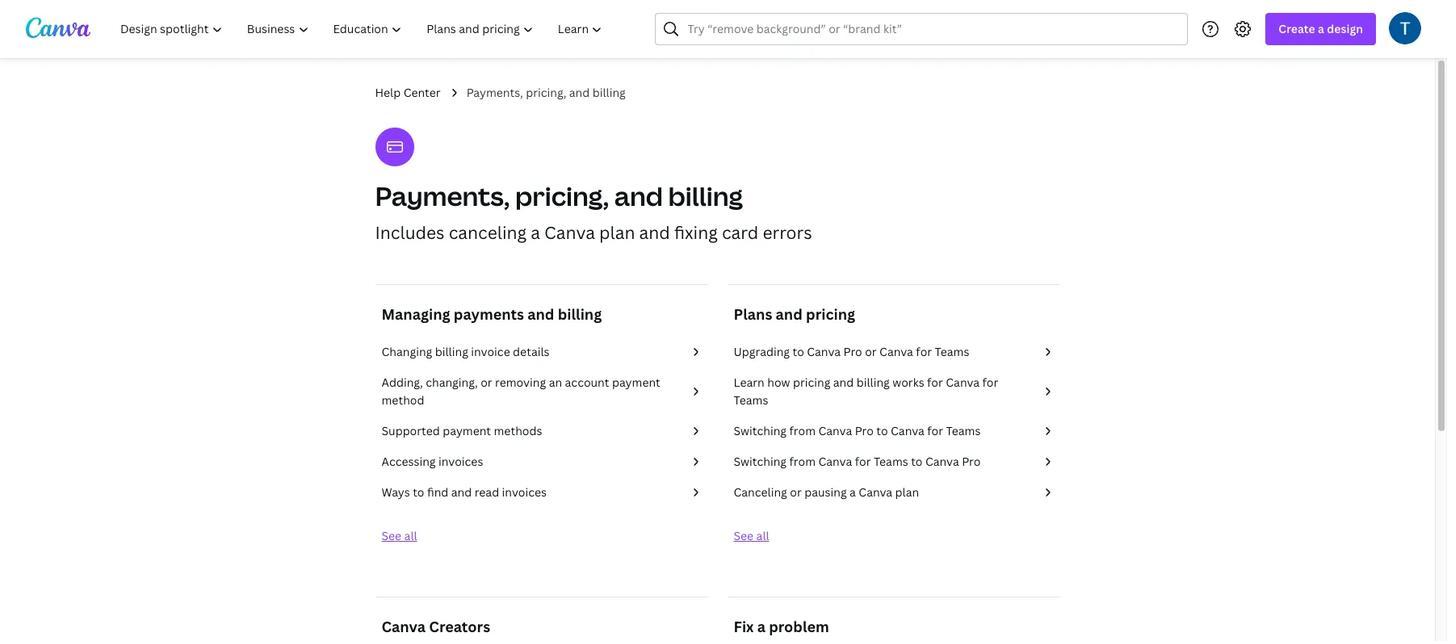Task type: vqa. For each thing, say whether or not it's contained in the screenshot.
from
yes



Task type: locate. For each thing, give the bounding box(es) containing it.
pricing for how
[[793, 375, 831, 390]]

1 horizontal spatial invoices
[[502, 485, 547, 500]]

payments, for payments, pricing, and billing
[[467, 85, 523, 100]]

0 horizontal spatial or
[[481, 375, 492, 390]]

methods
[[494, 423, 542, 439]]

how
[[767, 375, 790, 390]]

switching inside switching from canva pro to canva for teams link
[[734, 423, 787, 439]]

all down canceling
[[756, 528, 769, 544]]

0 vertical spatial from
[[789, 423, 816, 439]]

1 vertical spatial plan
[[895, 485, 919, 500]]

see all down canceling
[[734, 528, 769, 544]]

billing for payments, pricing, and billing
[[593, 85, 626, 100]]

from up the pausing
[[789, 454, 816, 469]]

teams inside upgrading to canva pro or canva for teams "link"
[[935, 344, 970, 359]]

1 horizontal spatial payment
[[612, 375, 660, 390]]

1 vertical spatial or
[[481, 375, 492, 390]]

changing billing invoice details link
[[382, 343, 701, 361]]

all for plans
[[756, 528, 769, 544]]

see all button for managing
[[382, 528, 417, 544]]

0 vertical spatial plan
[[599, 221, 635, 244]]

0 vertical spatial pricing
[[806, 304, 855, 324]]

2 all from the left
[[756, 528, 769, 544]]

payments, pricing, and billing
[[467, 85, 626, 100]]

teams down learn
[[734, 393, 768, 408]]

see all
[[382, 528, 417, 544], [734, 528, 769, 544]]

2 see all button from the left
[[734, 528, 769, 544]]

all down "ways"
[[404, 528, 417, 544]]

to up the switching from canva for teams to canva pro link
[[877, 423, 888, 439]]

payments, inside payments, pricing, and billing includes canceling a canva plan and fixing card errors
[[375, 178, 510, 213]]

see all button down "ways"
[[382, 528, 417, 544]]

switching from canva pro to canva for teams
[[734, 423, 981, 439]]

supported payment methods link
[[382, 422, 701, 440]]

to left find
[[413, 485, 424, 500]]

billing inside "link"
[[593, 85, 626, 100]]

plan
[[599, 221, 635, 244], [895, 485, 919, 500]]

find
[[427, 485, 449, 500]]

to inside the switching from canva for teams to canva pro link
[[911, 454, 923, 469]]

to inside switching from canva pro to canva for teams link
[[877, 423, 888, 439]]

1 vertical spatial switching
[[734, 454, 787, 469]]

or
[[865, 344, 877, 359], [481, 375, 492, 390], [790, 485, 802, 500]]

0 horizontal spatial see all button
[[382, 528, 417, 544]]

read
[[475, 485, 499, 500]]

create
[[1279, 21, 1315, 36]]

switching down learn
[[734, 423, 787, 439]]

0 horizontal spatial payment
[[443, 423, 491, 439]]

1 vertical spatial payment
[[443, 423, 491, 439]]

or left the pausing
[[790, 485, 802, 500]]

center
[[404, 85, 441, 100]]

for inside "link"
[[916, 344, 932, 359]]

canva inside canceling or pausing a canva plan link
[[859, 485, 893, 500]]

or inside "link"
[[865, 344, 877, 359]]

billing for managing payments and billing
[[558, 304, 602, 324]]

pricing,
[[526, 85, 566, 100], [515, 178, 609, 213]]

2 see all from the left
[[734, 528, 769, 544]]

payment up accessing invoices
[[443, 423, 491, 439]]

payments, right the center
[[467, 85, 523, 100]]

see all button
[[382, 528, 417, 544], [734, 528, 769, 544]]

supported payment methods
[[382, 423, 542, 439]]

pro inside switching from canva pro to canva for teams link
[[855, 423, 874, 439]]

pricing up upgrading to canva pro or canva for teams
[[806, 304, 855, 324]]

pro
[[844, 344, 862, 359], [855, 423, 874, 439], [962, 454, 981, 469]]

method
[[382, 393, 424, 408]]

see down canceling
[[734, 528, 754, 544]]

canceling
[[734, 485, 787, 500]]

payments, inside "link"
[[467, 85, 523, 100]]

includes
[[375, 221, 445, 244]]

2 switching from the top
[[734, 454, 787, 469]]

plan down the switching from canva for teams to canva pro link
[[895, 485, 919, 500]]

help center link
[[375, 84, 441, 102]]

canva inside learn how pricing and billing works for canva for teams
[[946, 375, 980, 390]]

an
[[549, 375, 562, 390]]

1 switching from the top
[[734, 423, 787, 439]]

removing
[[495, 375, 546, 390]]

pricing, inside payments, pricing, and billing includes canceling a canva plan and fixing card errors
[[515, 178, 609, 213]]

to down switching from canva pro to canva for teams link
[[911, 454, 923, 469]]

switching
[[734, 423, 787, 439], [734, 454, 787, 469]]

invoices
[[439, 454, 483, 469], [502, 485, 547, 500]]

canva inside payments, pricing, and billing includes canceling a canva plan and fixing card errors
[[544, 221, 595, 244]]

teams inside the switching from canva for teams to canva pro link
[[874, 454, 908, 469]]

a
[[1318, 21, 1325, 36], [531, 221, 540, 244], [850, 485, 856, 500], [757, 617, 766, 636]]

0 horizontal spatial plan
[[599, 221, 635, 244]]

see all button down canceling
[[734, 528, 769, 544]]

switching up canceling
[[734, 454, 787, 469]]

0 vertical spatial pricing,
[[526, 85, 566, 100]]

0 horizontal spatial invoices
[[439, 454, 483, 469]]

0 vertical spatial payments,
[[467, 85, 523, 100]]

top level navigation element
[[110, 13, 617, 45]]

0 vertical spatial invoices
[[439, 454, 483, 469]]

pro inside the switching from canva for teams to canva pro link
[[962, 454, 981, 469]]

billing
[[593, 85, 626, 100], [668, 178, 743, 213], [558, 304, 602, 324], [435, 344, 468, 359], [857, 375, 890, 390]]

plans
[[734, 304, 772, 324]]

0 vertical spatial switching
[[734, 423, 787, 439]]

see all down "ways"
[[382, 528, 417, 544]]

or down invoice
[[481, 375, 492, 390]]

1 vertical spatial invoices
[[502, 485, 547, 500]]

see all button for plans
[[734, 528, 769, 544]]

0 vertical spatial pro
[[844, 344, 862, 359]]

1 horizontal spatial see
[[734, 528, 754, 544]]

details
[[513, 344, 550, 359]]

invoices down supported payment methods
[[439, 454, 483, 469]]

payments
[[454, 304, 524, 324]]

payment
[[612, 375, 660, 390], [443, 423, 491, 439]]

payment right the account
[[612, 375, 660, 390]]

payments, up includes
[[375, 178, 510, 213]]

invoices down accessing invoices link
[[502, 485, 547, 500]]

teams up learn how pricing and billing works for canva for teams link on the bottom right of the page
[[935, 344, 970, 359]]

canceling
[[449, 221, 527, 244]]

pricing inside learn how pricing and billing works for canva for teams
[[793, 375, 831, 390]]

1 horizontal spatial all
[[756, 528, 769, 544]]

1 vertical spatial payments,
[[375, 178, 510, 213]]

to inside ways to find and read invoices link
[[413, 485, 424, 500]]

tara schultz image
[[1389, 12, 1421, 44]]

1 vertical spatial pro
[[855, 423, 874, 439]]

pricing, inside "link"
[[526, 85, 566, 100]]

for for upgrading to canva pro or canva for teams
[[916, 344, 932, 359]]

for for switching from canva pro to canva for teams
[[927, 423, 943, 439]]

adding, changing, or removing an account payment method
[[382, 375, 660, 408]]

0 horizontal spatial see all
[[382, 528, 417, 544]]

teams down switching from canva pro to canva for teams link
[[874, 454, 908, 469]]

fixing
[[674, 221, 718, 244]]

for
[[916, 344, 932, 359], [927, 375, 943, 390], [983, 375, 999, 390], [927, 423, 943, 439], [855, 454, 871, 469]]

1 vertical spatial pricing,
[[515, 178, 609, 213]]

1 see all button from the left
[[382, 528, 417, 544]]

pricing right how
[[793, 375, 831, 390]]

accessing invoices
[[382, 454, 483, 469]]

1 vertical spatial pricing
[[793, 375, 831, 390]]

2 see from the left
[[734, 528, 754, 544]]

learn how pricing and billing works for canva for teams
[[734, 375, 999, 408]]

canceling or pausing a canva plan link
[[734, 484, 1054, 502]]

from
[[789, 423, 816, 439], [789, 454, 816, 469]]

pricing, for payments, pricing, and billing includes canceling a canva plan and fixing card errors
[[515, 178, 609, 213]]

1 horizontal spatial or
[[790, 485, 802, 500]]

1 horizontal spatial see all
[[734, 528, 769, 544]]

accessing
[[382, 454, 436, 469]]

switching from canva pro to canva for teams link
[[734, 422, 1054, 440]]

2 horizontal spatial or
[[865, 344, 877, 359]]

pricing
[[806, 304, 855, 324], [793, 375, 831, 390]]

or up learn how pricing and billing works for canva for teams
[[865, 344, 877, 359]]

a right the canceling
[[531, 221, 540, 244]]

see all for managing payments and billing
[[382, 528, 417, 544]]

see
[[382, 528, 402, 544], [734, 528, 754, 544]]

payments, for payments, pricing, and billing includes canceling a canva plan and fixing card errors
[[375, 178, 510, 213]]

see for plans and pricing
[[734, 528, 754, 544]]

0 vertical spatial payment
[[612, 375, 660, 390]]

teams
[[935, 344, 970, 359], [734, 393, 768, 408], [946, 423, 981, 439], [874, 454, 908, 469]]

pro inside upgrading to canva pro or canva for teams "link"
[[844, 344, 862, 359]]

2 from from the top
[[789, 454, 816, 469]]

plan left fixing
[[599, 221, 635, 244]]

from inside switching from canva pro to canva for teams link
[[789, 423, 816, 439]]

canva
[[544, 221, 595, 244], [807, 344, 841, 359], [880, 344, 913, 359], [946, 375, 980, 390], [818, 423, 852, 439], [891, 423, 925, 439], [818, 454, 852, 469], [925, 454, 959, 469], [859, 485, 893, 500], [382, 617, 426, 636]]

accessing invoices link
[[382, 453, 701, 471]]

2 vertical spatial pro
[[962, 454, 981, 469]]

learn how pricing and billing works for canva for teams link
[[734, 374, 1054, 409]]

adding, changing, or removing an account payment method link
[[382, 374, 701, 409]]

a left design
[[1318, 21, 1325, 36]]

changing,
[[426, 375, 478, 390]]

to right upgrading
[[793, 344, 804, 359]]

1 from from the top
[[789, 423, 816, 439]]

1 see all from the left
[[382, 528, 417, 544]]

teams up the switching from canva for teams to canva pro link
[[946, 423, 981, 439]]

billing for payments, pricing, and billing includes canceling a canva plan and fixing card errors
[[668, 178, 743, 213]]

adding,
[[382, 375, 423, 390]]

0 horizontal spatial see
[[382, 528, 402, 544]]

1 horizontal spatial see all button
[[734, 528, 769, 544]]

1 all from the left
[[404, 528, 417, 544]]

to
[[793, 344, 804, 359], [877, 423, 888, 439], [911, 454, 923, 469], [413, 485, 424, 500]]

0 horizontal spatial all
[[404, 528, 417, 544]]

see down "ways"
[[382, 528, 402, 544]]

from inside the switching from canva for teams to canva pro link
[[789, 454, 816, 469]]

help
[[375, 85, 401, 100]]

1 see from the left
[[382, 528, 402, 544]]

ways to find and read invoices link
[[382, 484, 701, 502]]

billing inside payments, pricing, and billing includes canceling a canva plan and fixing card errors
[[668, 178, 743, 213]]

switching for switching from canva for teams to canva pro
[[734, 454, 787, 469]]

and
[[569, 85, 590, 100], [614, 178, 663, 213], [639, 221, 670, 244], [528, 304, 554, 324], [776, 304, 803, 324], [833, 375, 854, 390], [451, 485, 472, 500]]

pro for or
[[844, 344, 862, 359]]

from down how
[[789, 423, 816, 439]]

1 vertical spatial from
[[789, 454, 816, 469]]

payments,
[[467, 85, 523, 100], [375, 178, 510, 213]]

0 vertical spatial or
[[865, 344, 877, 359]]

all
[[404, 528, 417, 544], [756, 528, 769, 544]]

teams inside switching from canva pro to canva for teams link
[[946, 423, 981, 439]]



Task type: describe. For each thing, give the bounding box(es) containing it.
managing
[[382, 304, 450, 324]]

upgrading to canva pro or canva for teams link
[[734, 343, 1054, 361]]

ways to find and read invoices
[[382, 485, 547, 500]]

invoice
[[471, 344, 510, 359]]

billing inside learn how pricing and billing works for canva for teams
[[857, 375, 890, 390]]

ways
[[382, 485, 410, 500]]

switching from canva for teams to canva pro
[[734, 454, 981, 469]]

payments, pricing, and billing link
[[467, 84, 626, 102]]

works
[[893, 375, 924, 390]]

pausing
[[805, 485, 847, 500]]

card
[[722, 221, 759, 244]]

fix a problem
[[734, 617, 829, 636]]

changing billing invoice details
[[382, 344, 550, 359]]

1 horizontal spatial plan
[[895, 485, 919, 500]]

see all for plans and pricing
[[734, 528, 769, 544]]

Try "remove background" or "brand kit" search field
[[688, 14, 1178, 44]]

a right fix
[[757, 617, 766, 636]]

switching from canva for teams to canva pro link
[[734, 453, 1054, 471]]

all for managing
[[404, 528, 417, 544]]

errors
[[763, 221, 812, 244]]

managing payments and billing
[[382, 304, 602, 324]]

fix
[[734, 617, 754, 636]]

a inside payments, pricing, and billing includes canceling a canva plan and fixing card errors
[[531, 221, 540, 244]]

design
[[1327, 21, 1363, 36]]

pro for to
[[855, 423, 874, 439]]

supported
[[382, 423, 440, 439]]

from for pro
[[789, 423, 816, 439]]

and inside learn how pricing and billing works for canva for teams
[[833, 375, 854, 390]]

pricing for and
[[806, 304, 855, 324]]

learn
[[734, 375, 765, 390]]

plan inside payments, pricing, and billing includes canceling a canva plan and fixing card errors
[[599, 221, 635, 244]]

and inside "link"
[[569, 85, 590, 100]]

payments, pricing, and billing includes canceling a canva plan and fixing card errors
[[375, 178, 812, 244]]

see for managing payments and billing
[[382, 528, 402, 544]]

a inside dropdown button
[[1318, 21, 1325, 36]]

from for for
[[789, 454, 816, 469]]

pricing, for payments, pricing, and billing
[[526, 85, 566, 100]]

to inside upgrading to canva pro or canva for teams "link"
[[793, 344, 804, 359]]

plans and pricing
[[734, 304, 855, 324]]

upgrading to canva pro or canva for teams
[[734, 344, 970, 359]]

canceling or pausing a canva plan
[[734, 485, 919, 500]]

account
[[565, 375, 609, 390]]

or inside the adding, changing, or removing an account payment method
[[481, 375, 492, 390]]

switching for switching from canva pro to canva for teams
[[734, 423, 787, 439]]

for for learn how pricing and billing works for canva for teams
[[927, 375, 943, 390]]

teams inside learn how pricing and billing works for canva for teams
[[734, 393, 768, 408]]

2 vertical spatial or
[[790, 485, 802, 500]]

upgrading
[[734, 344, 790, 359]]

create a design button
[[1266, 13, 1376, 45]]

creators
[[429, 617, 490, 636]]

problem
[[769, 617, 829, 636]]

payment inside 'link'
[[443, 423, 491, 439]]

create a design
[[1279, 21, 1363, 36]]

help center
[[375, 85, 441, 100]]

canva creators
[[382, 617, 490, 636]]

payment inside the adding, changing, or removing an account payment method
[[612, 375, 660, 390]]

a right the pausing
[[850, 485, 856, 500]]

changing
[[382, 344, 432, 359]]



